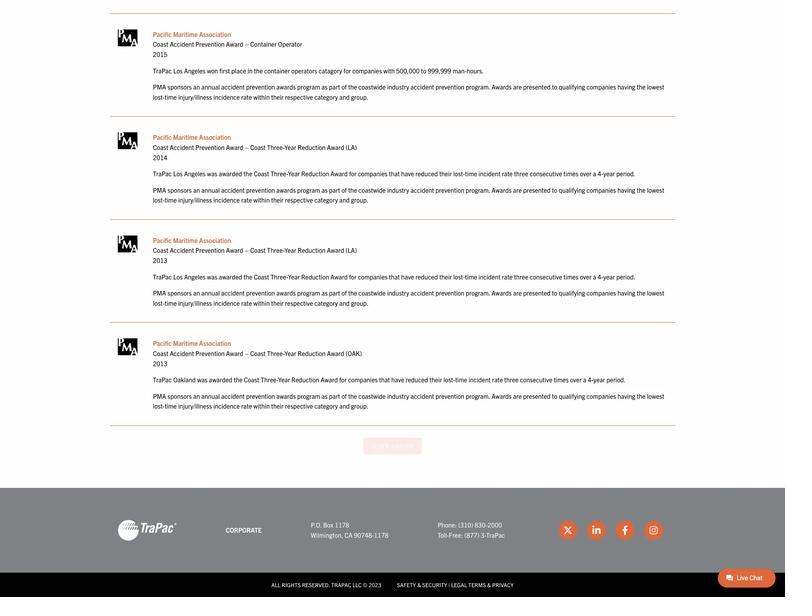 Task type: describe. For each thing, give the bounding box(es) containing it.
incidence for pacific maritime association coast accident prevention award – coast three-year reduction award (la) 2014
[[213, 196, 240, 204]]

annual for pacific maritime association coast accident prevention award – coast three-year reduction award (la) 2014
[[201, 186, 220, 194]]

pacific maritime association coast accident prevention award – coast three-year reduction award (la) 2014
[[153, 133, 357, 161]]

reduction inside pacific maritime association coast accident prevention award – coast three-year reduction award (la) 2014
[[298, 143, 326, 151]]

program for pacific maritime association coast accident prevention award – coast three-year reduction award (la) 2013
[[297, 289, 320, 297]]

coastwide for pacific maritime association coast accident prevention award – coast three-year reduction award (la) 2013
[[359, 289, 386, 297]]

phone: (310) 830-2000 toll-free: (877) 3-trapac
[[438, 521, 505, 539]]

an for pacific maritime association coast accident prevention award – container operator 2015
[[193, 83, 200, 91]]

group. for pacific maritime association coast accident prevention award – coast three-year reduction award (la) 2014
[[351, 196, 369, 204]]

2023
[[369, 582, 381, 589]]

part for pacific maritime association coast accident prevention award – coast three-year reduction award (oak) 2013
[[329, 392, 340, 400]]

corporate
[[226, 526, 262, 534]]

toll-
[[438, 531, 449, 539]]

to for pacific maritime association coast accident prevention award – container operator 2015
[[552, 83, 557, 91]]

program for pacific maritime association coast accident prevention award – coast three-year reduction award (la) 2014
[[297, 186, 320, 194]]

safety & security | legal terms & privacy
[[397, 582, 514, 589]]

safety & security link
[[397, 582, 447, 589]]

awards for pacific maritime association coast accident prevention award – coast three-year reduction award (la) 2013
[[276, 289, 296, 297]]

2014
[[153, 153, 167, 161]]

sponsors for pacific maritime association coast accident prevention award – coast three-year reduction award (la) 2013
[[168, 289, 192, 297]]

p.o.
[[311, 521, 322, 529]]

in
[[248, 67, 253, 74]]

association for pacific maritime association coast accident prevention award – coast three-year reduction award (oak) 2013
[[199, 340, 231, 347]]

have for pacific maritime association coast accident prevention award – coast three-year reduction award (la) 2014
[[401, 170, 414, 178]]

presented for pacific maritime association coast accident prevention award – coast three-year reduction award (oak) 2013
[[523, 392, 551, 400]]

was for 2014
[[207, 170, 217, 178]]

reduced for pacific maritime association coast accident prevention award – coast three-year reduction award (la) 2014
[[416, 170, 438, 178]]

hours.
[[467, 67, 484, 74]]

2 & from the left
[[487, 582, 491, 589]]

container
[[264, 67, 290, 74]]

accident for pacific maritime association coast accident prevention award – coast three-year reduction award (la) 2014
[[170, 143, 194, 151]]

ca
[[345, 531, 353, 539]]

rights
[[282, 582, 301, 589]]

2 vertical spatial year
[[594, 376, 605, 384]]

program. for pacific maritime association coast accident prevention award – coast three-year reduction award (la) 2013
[[466, 289, 490, 297]]

category for pacific maritime association coast accident prevention award – coast three-year reduction award (la) 2014
[[314, 196, 338, 204]]

qualifying for pacific maritime association coast accident prevention award – coast three-year reduction award (la) 2013
[[559, 289, 585, 297]]

all rights reserved. trapac llc © 2023
[[271, 582, 381, 589]]

trapac los angeles was awarded the coast three-year reduction award for companies that have reduced their lost-time incident rate three consecutive times over a 4-year period. for pacific maritime association coast accident prevention award – coast three-year reduction award (la) 2014
[[153, 170, 636, 178]]

p.o. box 1178 wilmington, ca 90748-1178
[[311, 521, 389, 539]]

2 vertical spatial times
[[554, 376, 569, 384]]

and for pacific maritime association coast accident prevention award – coast three-year reduction award (la) 2013
[[339, 299, 350, 307]]

oakland
[[173, 376, 196, 384]]

respective for pacific maritime association coast accident prevention award – coast three-year reduction award (oak) 2013
[[285, 402, 313, 410]]

2 vertical spatial period.
[[607, 376, 626, 384]]

as for pacific maritime association coast accident prevention award – coast three-year reduction award (oak) 2013
[[322, 392, 328, 400]]

maritime for pacific maritime association coast accident prevention award – coast three-year reduction award (la) 2013
[[173, 236, 198, 244]]

program for pacific maritime association coast accident prevention award – coast three-year reduction award (oak) 2013
[[297, 392, 320, 400]]

awards inside "older awards" button
[[391, 443, 414, 450]]

2000
[[488, 521, 502, 529]]

within for pacific maritime association coast accident prevention award – container operator 2015
[[253, 93, 270, 101]]

lowest for pacific maritime association coast accident prevention award – coast three-year reduction award (oak) 2013
[[647, 392, 664, 400]]

trapac
[[331, 582, 351, 589]]

association for pacific maritime association coast accident prevention award – container operator 2015
[[199, 30, 231, 38]]

2013 for pacific maritime association coast accident prevention award – coast three-year reduction award (la) 2013
[[153, 257, 167, 264]]

category for pacific maritime association coast accident prevention award – coast three-year reduction award (la) 2013
[[314, 299, 338, 307]]

awards for pacific maritime association coast accident prevention award – container operator 2015
[[492, 83, 512, 91]]

awards for pacific maritime association coast accident prevention award – container operator 2015
[[276, 83, 296, 91]]

first
[[219, 67, 230, 74]]

(la) for pacific maritime association coast accident prevention award – coast three-year reduction award (la) 2013
[[346, 246, 357, 254]]

2 vertical spatial that
[[379, 376, 390, 384]]

2 vertical spatial was
[[197, 376, 208, 384]]

(877)
[[464, 531, 479, 539]]

with
[[383, 67, 395, 74]]

trapac inside the "phone: (310) 830-2000 toll-free: (877) 3-trapac"
[[486, 531, 505, 539]]

for for pacific maritime association coast accident prevention award – container operator 2015
[[344, 67, 351, 74]]

year inside pacific maritime association coast accident prevention award – coast three-year reduction award (oak) 2013
[[284, 350, 296, 357]]

3-
[[481, 531, 486, 539]]

operators
[[291, 67, 317, 74]]

program for pacific maritime association coast accident prevention award – container operator 2015
[[297, 83, 320, 91]]

pacific for pacific maritime association coast accident prevention award – coast three-year reduction award (la) 2014
[[153, 133, 172, 141]]

(oak)
[[346, 350, 362, 357]]

free:
[[449, 531, 463, 539]]

three- inside pacific maritime association coast accident prevention award – coast three-year reduction award (la) 2013
[[267, 246, 285, 254]]

for for pacific maritime association coast accident prevention award – coast three-year reduction award (la) 2014
[[349, 170, 357, 178]]

830-
[[475, 521, 488, 529]]

sponsors for pacific maritime association coast accident prevention award – coast three-year reduction award (oak) 2013
[[168, 392, 192, 400]]

that for pacific maritime association coast accident prevention award – coast three-year reduction award (la) 2014
[[389, 170, 400, 178]]

pacific for pacific maritime association coast accident prevention award – coast three-year reduction award (oak) 2013
[[153, 340, 172, 347]]

footer containing p.o. box 1178
[[0, 488, 785, 597]]

over for pacific maritime association coast accident prevention award – coast three-year reduction award (la) 2014
[[580, 170, 592, 178]]

times for pacific maritime association coast accident prevention award – coast three-year reduction award (la) 2014
[[564, 170, 579, 178]]

legal
[[451, 582, 467, 589]]

©
[[363, 582, 367, 589]]

2 vertical spatial awarded
[[209, 376, 232, 384]]

prevention for pacific maritime association coast accident prevention award – container operator 2015
[[195, 40, 225, 48]]

2 vertical spatial reduced
[[406, 376, 428, 384]]

security
[[422, 582, 447, 589]]

pacific maritime association coast accident prevention award – container operator 2015
[[153, 30, 302, 58]]

part for pacific maritime association coast accident prevention award – container operator 2015
[[329, 83, 340, 91]]

– for pacific maritime association coast accident prevention award – coast three-year reduction award (oak) 2013
[[245, 350, 249, 357]]

three for pacific maritime association coast accident prevention award – coast three-year reduction award (la) 2013
[[514, 273, 528, 281]]

coastwide for pacific maritime association coast accident prevention award – coast three-year reduction award (la) 2014
[[359, 186, 386, 194]]

industry for pacific maritime association coast accident prevention award – coast three-year reduction award (la) 2014
[[387, 186, 409, 194]]

wilmington,
[[311, 531, 343, 539]]

reserved.
[[302, 582, 330, 589]]

man-
[[453, 67, 467, 74]]

maritime for pacific maritime association coast accident prevention award – container operator 2015
[[173, 30, 198, 38]]

part for pacific maritime association coast accident prevention award – coast three-year reduction award (la) 2013
[[329, 289, 340, 297]]

times for pacific maritime association coast accident prevention award – coast three-year reduction award (la) 2013
[[564, 273, 579, 281]]

incidence for pacific maritime association coast accident prevention award – coast three-year reduction award (la) 2013
[[213, 299, 240, 307]]

pma for pacific maritime association coast accident prevention award – coast three-year reduction award (la) 2014
[[153, 186, 166, 194]]

2 vertical spatial a
[[583, 376, 587, 384]]

prevention for pacific maritime association coast accident prevention award – coast three-year reduction award (oak) 2013
[[195, 350, 225, 357]]

awards for pacific maritime association coast accident prevention award – coast three-year reduction award (la) 2014
[[276, 186, 296, 194]]

(la) for pacific maritime association coast accident prevention award – coast three-year reduction award (la) 2014
[[346, 143, 357, 151]]

operator
[[278, 40, 302, 48]]

legal terms & privacy link
[[451, 582, 514, 589]]

angeles for 2014
[[184, 170, 206, 178]]

accident for pacific maritime association coast accident prevention award – coast three-year reduction award (la) 2013
[[170, 246, 194, 254]]

an for pacific maritime association coast accident prevention award – coast three-year reduction award (la) 2014
[[193, 186, 200, 194]]

awarded for 2014
[[219, 170, 242, 178]]

pma for pacific maritime association coast accident prevention award – coast three-year reduction award (oak) 2013
[[153, 392, 166, 400]]

consecutive for pacific maritime association coast accident prevention award – coast three-year reduction award (la) 2013
[[530, 273, 562, 281]]

incidence for pacific maritime association coast accident prevention award – coast three-year reduction award (oak) 2013
[[213, 402, 240, 410]]

to for pacific maritime association coast accident prevention award – coast three-year reduction award (la) 2014
[[552, 186, 557, 194]]

category for pacific maritime association coast accident prevention award – container operator 2015
[[314, 93, 338, 101]]

won
[[207, 67, 218, 74]]

los for 2015
[[173, 67, 183, 74]]

of for pacific maritime association coast accident prevention award – coast three-year reduction award (oak) 2013
[[342, 392, 347, 400]]

annual for pacific maritime association coast accident prevention award – coast three-year reduction award (la) 2013
[[201, 289, 220, 297]]

catagory
[[319, 67, 342, 74]]

safety
[[397, 582, 416, 589]]

and for pacific maritime association coast accident prevention award – coast three-year reduction award (oak) 2013
[[339, 402, 350, 410]]

sponsors for pacific maritime association coast accident prevention award – container operator 2015
[[168, 83, 192, 91]]

for for pacific maritime association coast accident prevention award – coast three-year reduction award (la) 2013
[[349, 273, 357, 281]]

coast inside pacific maritime association coast accident prevention award – container operator 2015
[[153, 40, 168, 48]]

injury/illness for pacific maritime association coast accident prevention award – coast three-year reduction award (oak) 2013
[[178, 402, 212, 410]]



Task type: locate. For each thing, give the bounding box(es) containing it.
2 qualifying from the top
[[559, 186, 585, 194]]

association for pacific maritime association coast accident prevention award – coast three-year reduction award (la) 2013
[[199, 236, 231, 244]]

1 angeles from the top
[[184, 67, 206, 74]]

prevention inside pacific maritime association coast accident prevention award – coast three-year reduction award (la) 2013
[[195, 246, 225, 254]]

prevention inside pacific maritime association coast accident prevention award – coast three-year reduction award (la) 2014
[[195, 143, 225, 151]]

3 sponsors from the top
[[168, 289, 192, 297]]

to for pacific maritime association coast accident prevention award – coast three-year reduction award (oak) 2013
[[552, 392, 557, 400]]

lowest
[[647, 83, 664, 91], [647, 186, 664, 194], [647, 289, 664, 297], [647, 392, 664, 400]]

industry for pacific maritime association coast accident prevention award – coast three-year reduction award (oak) 2013
[[387, 392, 409, 400]]

pacific inside pacific maritime association coast accident prevention award – container operator 2015
[[153, 30, 172, 38]]

1 injury/illness from the top
[[178, 93, 212, 101]]

part
[[329, 83, 340, 91], [329, 186, 340, 194], [329, 289, 340, 297], [329, 392, 340, 400]]

association inside pacific maritime association coast accident prevention award – coast three-year reduction award (oak) 2013
[[199, 340, 231, 347]]

1 industry from the top
[[387, 83, 409, 91]]

2 vertical spatial 4-
[[588, 376, 594, 384]]

3 program. from the top
[[466, 289, 490, 297]]

1 vertical spatial 2013
[[153, 360, 167, 368]]

3 qualifying from the top
[[559, 289, 585, 297]]

reduced for pacific maritime association coast accident prevention award – coast three-year reduction award (la) 2013
[[416, 273, 438, 281]]

1 vertical spatial awarded
[[219, 273, 242, 281]]

1 vertical spatial a
[[593, 273, 596, 281]]

time
[[165, 93, 177, 101], [465, 170, 477, 178], [165, 196, 177, 204], [465, 273, 477, 281], [165, 299, 177, 307], [455, 376, 467, 384], [165, 402, 177, 410]]

1 awards from the top
[[276, 83, 296, 91]]

that
[[389, 170, 400, 178], [389, 273, 400, 281], [379, 376, 390, 384]]

angeles for 2013
[[184, 273, 206, 281]]

qualifying for pacific maritime association coast accident prevention award – coast three-year reduction award (la) 2014
[[559, 186, 585, 194]]

trapac los angeles was awarded the coast three-year reduction award for companies that have reduced their lost-time incident rate three consecutive times over a 4-year period. for pacific maritime association coast accident prevention award – coast three-year reduction award (la) 2013
[[153, 273, 636, 281]]

2 pma from the top
[[153, 186, 166, 194]]

accident inside pacific maritime association coast accident prevention award – coast three-year reduction award (la) 2013
[[170, 246, 194, 254]]

category for pacific maritime association coast accident prevention award – coast three-year reduction award (oak) 2013
[[314, 402, 338, 410]]

reduction inside pacific maritime association coast accident prevention award – coast three-year reduction award (oak) 2013
[[298, 350, 326, 357]]

0 vertical spatial a
[[593, 170, 596, 178]]

4 pacific from the top
[[153, 340, 172, 347]]

2015
[[153, 50, 167, 58]]

companies
[[352, 67, 382, 74], [587, 83, 616, 91], [358, 170, 388, 178], [587, 186, 616, 194], [358, 273, 388, 281], [587, 289, 616, 297], [348, 376, 378, 384], [587, 392, 616, 400]]

2 los from the top
[[173, 170, 183, 178]]

llc
[[353, 582, 362, 589]]

association inside pacific maritime association coast accident prevention award – coast three-year reduction award (la) 2014
[[199, 133, 231, 141]]

1 vertical spatial three
[[514, 273, 528, 281]]

3 annual from the top
[[201, 289, 220, 297]]

three- inside pacific maritime association coast accident prevention award – coast three-year reduction award (oak) 2013
[[267, 350, 285, 357]]

4 as from the top
[[322, 392, 328, 400]]

pacific inside pacific maritime association coast accident prevention award – coast three-year reduction award (la) 2014
[[153, 133, 172, 141]]

3 incidence from the top
[[213, 299, 240, 307]]

1 coastwide from the top
[[359, 83, 386, 91]]

2 annual from the top
[[201, 186, 220, 194]]

(la) inside pacific maritime association coast accident prevention award – coast three-year reduction award (la) 2013
[[346, 246, 357, 254]]

3 association from the top
[[199, 236, 231, 244]]

3 having from the top
[[618, 289, 635, 297]]

& right terms
[[487, 582, 491, 589]]

2 accident from the top
[[170, 143, 194, 151]]

1 vertical spatial times
[[564, 273, 579, 281]]

rate
[[241, 93, 252, 101], [502, 170, 513, 178], [241, 196, 252, 204], [502, 273, 513, 281], [241, 299, 252, 307], [492, 376, 503, 384], [241, 402, 252, 410]]

2 industry from the top
[[387, 186, 409, 194]]

999,999
[[428, 67, 451, 74]]

respective for pacific maritime association coast accident prevention award – coast three-year reduction award (la) 2014
[[285, 196, 313, 204]]

as for pacific maritime association coast accident prevention award – container operator 2015
[[322, 83, 328, 91]]

– inside pacific maritime association coast accident prevention award – coast three-year reduction award (la) 2014
[[245, 143, 249, 151]]

0 vertical spatial 1178
[[335, 521, 349, 529]]

los for 2013
[[173, 273, 183, 281]]

coastwide
[[359, 83, 386, 91], [359, 186, 386, 194], [359, 289, 386, 297], [359, 392, 386, 400]]

program
[[297, 83, 320, 91], [297, 186, 320, 194], [297, 289, 320, 297], [297, 392, 320, 400]]

within for pacific maritime association coast accident prevention award – coast three-year reduction award (la) 2013
[[253, 299, 270, 307]]

2 vertical spatial three
[[504, 376, 519, 384]]

3 angeles from the top
[[184, 273, 206, 281]]

angeles for 2015
[[184, 67, 206, 74]]

category
[[314, 93, 338, 101], [314, 196, 338, 204], [314, 299, 338, 307], [314, 402, 338, 410]]

0 vertical spatial three
[[514, 170, 528, 178]]

and for pacific maritime association coast accident prevention award – container operator 2015
[[339, 93, 350, 101]]

1 vertical spatial over
[[580, 273, 592, 281]]

1 group. from the top
[[351, 93, 369, 101]]

incident for pacific maritime association coast accident prevention award – coast three-year reduction award (la) 2014
[[479, 170, 501, 178]]

0 horizontal spatial 1178
[[335, 521, 349, 529]]

corporate image
[[118, 520, 177, 542]]

0 vertical spatial was
[[207, 170, 217, 178]]

award
[[226, 40, 243, 48], [226, 143, 243, 151], [327, 143, 344, 151], [331, 170, 348, 178], [226, 246, 243, 254], [327, 246, 344, 254], [331, 273, 348, 281], [226, 350, 243, 357], [327, 350, 344, 357], [321, 376, 338, 384]]

2 vertical spatial los
[[173, 273, 183, 281]]

presented for pacific maritime association coast accident prevention award – coast three-year reduction award (la) 2014
[[523, 186, 551, 194]]

awarded for 2013
[[219, 273, 242, 281]]

4 group. from the top
[[351, 402, 369, 410]]

box
[[323, 521, 333, 529]]

500,000
[[396, 67, 420, 74]]

over
[[580, 170, 592, 178], [580, 273, 592, 281], [570, 376, 582, 384]]

accident
[[221, 83, 245, 91], [411, 83, 434, 91], [221, 186, 245, 194], [411, 186, 434, 194], [221, 289, 245, 297], [411, 289, 434, 297], [221, 392, 245, 400], [411, 392, 434, 400]]

1 vertical spatial year
[[603, 273, 615, 281]]

1 and from the top
[[339, 93, 350, 101]]

3 as from the top
[[322, 289, 328, 297]]

as for pacific maritime association coast accident prevention award – coast three-year reduction award (la) 2013
[[322, 289, 328, 297]]

1 program. from the top
[[466, 83, 490, 91]]

respective for pacific maritime association coast accident prevention award – container operator 2015
[[285, 93, 313, 101]]

maritime for pacific maritime association coast accident prevention award – coast three-year reduction award (oak) 2013
[[173, 340, 198, 347]]

pma sponsors an annual accident prevention awards program as part of the coastwide industry accident prevention program. awards are presented to qualifying companies having the lowest lost-time injury/illness incidence rate within their respective category and group. for pacific maritime association coast accident prevention award – coast three-year reduction award (oak) 2013
[[153, 392, 664, 410]]

2013
[[153, 257, 167, 264], [153, 360, 167, 368]]

the
[[254, 67, 263, 74], [348, 83, 357, 91], [637, 83, 646, 91], [244, 170, 252, 178], [348, 186, 357, 194], [637, 186, 646, 194], [244, 273, 252, 281], [348, 289, 357, 297], [637, 289, 646, 297], [234, 376, 243, 384], [348, 392, 357, 400], [637, 392, 646, 400]]

2 maritime from the top
[[173, 133, 198, 141]]

presented
[[523, 83, 551, 91], [523, 186, 551, 194], [523, 289, 551, 297], [523, 392, 551, 400]]

0 vertical spatial that
[[389, 170, 400, 178]]

pacific for pacific maritime association coast accident prevention award – coast three-year reduction award (la) 2013
[[153, 236, 172, 244]]

1 lowest from the top
[[647, 83, 664, 91]]

2 association from the top
[[199, 133, 231, 141]]

4 qualifying from the top
[[559, 392, 585, 400]]

1 – from the top
[[245, 40, 249, 48]]

period.
[[616, 170, 636, 178], [616, 273, 636, 281], [607, 376, 626, 384]]

program. for pacific maritime association coast accident prevention award – container operator 2015
[[466, 83, 490, 91]]

1 vertical spatial consecutive
[[530, 273, 562, 281]]

2 are from the top
[[513, 186, 522, 194]]

awarded right oakland
[[209, 376, 232, 384]]

2 trapac los angeles was awarded the coast three-year reduction award for companies that have reduced their lost-time incident rate three consecutive times over a 4-year period. from the top
[[153, 273, 636, 281]]

pacific
[[153, 30, 172, 38], [153, 133, 172, 141], [153, 236, 172, 244], [153, 340, 172, 347]]

& right safety
[[417, 582, 421, 589]]

4 awards from the top
[[276, 392, 296, 400]]

over for pacific maritime association coast accident prevention award – coast three-year reduction award (la) 2013
[[580, 273, 592, 281]]

qualifying for pacific maritime association coast accident prevention award – container operator 2015
[[559, 83, 585, 91]]

0 vertical spatial 2013
[[153, 257, 167, 264]]

presented for pacific maritime association coast accident prevention award – container operator 2015
[[523, 83, 551, 91]]

pma for pacific maritime association coast accident prevention award – container operator 2015
[[153, 83, 166, 91]]

1 maritime from the top
[[173, 30, 198, 38]]

trapac for pacific maritime association coast accident prevention award – coast three-year reduction award (la) 2014
[[153, 170, 172, 178]]

award inside pacific maritime association coast accident prevention award – container operator 2015
[[226, 40, 243, 48]]

trapac
[[153, 67, 172, 74], [153, 170, 172, 178], [153, 273, 172, 281], [153, 376, 172, 384], [486, 531, 505, 539]]

1 an from the top
[[193, 83, 200, 91]]

2 coastwide from the top
[[359, 186, 386, 194]]

association for pacific maritime association coast accident prevention award – coast three-year reduction award (la) 2014
[[199, 133, 231, 141]]

3 category from the top
[[314, 299, 338, 307]]

–
[[245, 40, 249, 48], [245, 143, 249, 151], [245, 246, 249, 254], [245, 350, 249, 357]]

4 coastwide from the top
[[359, 392, 386, 400]]

are for pacific maritime association coast accident prevention award – container operator 2015
[[513, 83, 522, 91]]

(la) inside pacific maritime association coast accident prevention award – coast three-year reduction award (la) 2014
[[346, 143, 357, 151]]

3 part from the top
[[329, 289, 340, 297]]

4 lowest from the top
[[647, 392, 664, 400]]

0 vertical spatial trapac los angeles was awarded the coast three-year reduction award for companies that have reduced their lost-time incident rate three consecutive times over a 4-year period.
[[153, 170, 636, 178]]

incidence
[[213, 93, 240, 101], [213, 196, 240, 204], [213, 299, 240, 307], [213, 402, 240, 410]]

– for pacific maritime association coast accident prevention award – coast three-year reduction award (la) 2013
[[245, 246, 249, 254]]

program. for pacific maritime association coast accident prevention award – coast three-year reduction award (la) 2014
[[466, 186, 490, 194]]

1 vertical spatial reduced
[[416, 273, 438, 281]]

4 program. from the top
[[466, 392, 490, 400]]

sponsors for pacific maritime association coast accident prevention award – coast three-year reduction award (la) 2014
[[168, 186, 192, 194]]

0 vertical spatial have
[[401, 170, 414, 178]]

1 vertical spatial angeles
[[184, 170, 206, 178]]

to for pacific maritime association coast accident prevention award – coast three-year reduction award (la) 2013
[[552, 289, 557, 297]]

footer
[[0, 488, 785, 597]]

2 category from the top
[[314, 196, 338, 204]]

to
[[421, 67, 426, 74], [552, 83, 557, 91], [552, 186, 557, 194], [552, 289, 557, 297], [552, 392, 557, 400]]

container
[[250, 40, 277, 48]]

for
[[344, 67, 351, 74], [349, 170, 357, 178], [349, 273, 357, 281], [339, 376, 347, 384]]

trapac los angeles won first place in the container operators catagory for companies with 500,000 to 999,999 man-hours.
[[153, 67, 484, 74]]

as
[[322, 83, 328, 91], [322, 186, 328, 194], [322, 289, 328, 297], [322, 392, 328, 400]]

1 part from the top
[[329, 83, 340, 91]]

and for pacific maritime association coast accident prevention award – coast three-year reduction award (la) 2014
[[339, 196, 350, 204]]

2013 inside pacific maritime association coast accident prevention award – coast three-year reduction award (la) 2013
[[153, 257, 167, 264]]

0 horizontal spatial &
[[417, 582, 421, 589]]

of for pacific maritime association coast accident prevention award – container operator 2015
[[342, 83, 347, 91]]

annual for pacific maritime association coast accident prevention award – coast three-year reduction award (oak) 2013
[[201, 392, 220, 400]]

3 – from the top
[[245, 246, 249, 254]]

4 sponsors from the top
[[168, 392, 192, 400]]

pma sponsors an annual accident prevention awards program as part of the coastwide industry accident prevention program. awards are presented to qualifying companies having the lowest lost-time injury/illness incidence rate within their respective category and group. for pacific maritime association coast accident prevention award – container operator 2015
[[153, 83, 664, 101]]

are
[[513, 83, 522, 91], [513, 186, 522, 194], [513, 289, 522, 297], [513, 392, 522, 400]]

pacific inside pacific maritime association coast accident prevention award – coast three-year reduction award (la) 2013
[[153, 236, 172, 244]]

2 group. from the top
[[351, 196, 369, 204]]

respective for pacific maritime association coast accident prevention award – coast three-year reduction award (la) 2013
[[285, 299, 313, 307]]

privacy
[[492, 582, 514, 589]]

0 vertical spatial los
[[173, 67, 183, 74]]

3 and from the top
[[339, 299, 350, 307]]

lowest for pacific maritime association coast accident prevention award – coast three-year reduction award (la) 2014
[[647, 186, 664, 194]]

1 respective from the top
[[285, 93, 313, 101]]

2 2013 from the top
[[153, 360, 167, 368]]

an for pacific maritime association coast accident prevention award – coast three-year reduction award (la) 2013
[[193, 289, 200, 297]]

having for pacific maritime association coast accident prevention award – container operator 2015
[[618, 83, 635, 91]]

consecutive
[[530, 170, 562, 178], [530, 273, 562, 281], [520, 376, 552, 384]]

three for pacific maritime association coast accident prevention award – coast three-year reduction award (la) 2014
[[514, 170, 528, 178]]

– inside pacific maritime association coast accident prevention award – coast three-year reduction award (oak) 2013
[[245, 350, 249, 357]]

– inside pacific maritime association coast accident prevention award – container operator 2015
[[245, 40, 249, 48]]

association inside pacific maritime association coast accident prevention award – coast three-year reduction award (la) 2013
[[199, 236, 231, 244]]

reduced
[[416, 170, 438, 178], [416, 273, 438, 281], [406, 376, 428, 384]]

1 association from the top
[[199, 30, 231, 38]]

2 vertical spatial have
[[391, 376, 404, 384]]

period. for pacific maritime association coast accident prevention award – coast three-year reduction award (la) 2014
[[616, 170, 636, 178]]

4 association from the top
[[199, 340, 231, 347]]

2013 inside pacific maritime association coast accident prevention award – coast three-year reduction award (oak) 2013
[[153, 360, 167, 368]]

2 vertical spatial incident
[[469, 376, 491, 384]]

a for pacific maritime association coast accident prevention award – coast three-year reduction award (la) 2014
[[593, 170, 596, 178]]

older awards
[[371, 443, 414, 450]]

4 within from the top
[[253, 402, 270, 410]]

– inside pacific maritime association coast accident prevention award – coast three-year reduction award (la) 2013
[[245, 246, 249, 254]]

are for pacific maritime association coast accident prevention award – coast three-year reduction award (la) 2013
[[513, 289, 522, 297]]

year for pacific maritime association coast accident prevention award – coast three-year reduction award (la) 2014
[[603, 170, 615, 178]]

2 lowest from the top
[[647, 186, 664, 194]]

0 vertical spatial awarded
[[219, 170, 242, 178]]

3 los from the top
[[173, 273, 183, 281]]

times
[[564, 170, 579, 178], [564, 273, 579, 281], [554, 376, 569, 384]]

2 program from the top
[[297, 186, 320, 194]]

4 part from the top
[[329, 392, 340, 400]]

three- inside pacific maritime association coast accident prevention award – coast three-year reduction award (la) 2014
[[267, 143, 285, 151]]

accident inside pacific maritime association coast accident prevention award – coast three-year reduction award (oak) 2013
[[170, 350, 194, 357]]

1 as from the top
[[322, 83, 328, 91]]

awards for pacific maritime association coast accident prevention award – coast three-year reduction award (oak) 2013
[[492, 392, 512, 400]]

awarded down pacific maritime association coast accident prevention award – coast three-year reduction award (la) 2014
[[219, 170, 242, 178]]

qualifying
[[559, 83, 585, 91], [559, 186, 585, 194], [559, 289, 585, 297], [559, 392, 585, 400]]

year
[[603, 170, 615, 178], [603, 273, 615, 281], [594, 376, 605, 384]]

3 are from the top
[[513, 289, 522, 297]]

coastwide for pacific maritime association coast accident prevention award – coast three-year reduction award (oak) 2013
[[359, 392, 386, 400]]

are for pacific maritime association coast accident prevention award – coast three-year reduction award (la) 2014
[[513, 186, 522, 194]]

los for 2014
[[173, 170, 183, 178]]

1 vertical spatial incident
[[479, 273, 501, 281]]

2 awards from the top
[[276, 186, 296, 194]]

0 vertical spatial incident
[[479, 170, 501, 178]]

awards for pacific maritime association coast accident prevention award – coast three-year reduction award (la) 2013
[[492, 289, 512, 297]]

1 vertical spatial (la)
[[346, 246, 357, 254]]

1 vertical spatial have
[[401, 273, 414, 281]]

injury/illness for pacific maritime association coast accident prevention award – container operator 2015
[[178, 93, 212, 101]]

0 vertical spatial 4-
[[598, 170, 603, 178]]

4-
[[598, 170, 603, 178], [598, 273, 603, 281], [588, 376, 594, 384]]

within
[[253, 93, 270, 101], [253, 196, 270, 204], [253, 299, 270, 307], [253, 402, 270, 410]]

0 vertical spatial period.
[[616, 170, 636, 178]]

awards
[[492, 83, 512, 91], [492, 186, 512, 194], [492, 289, 512, 297], [492, 392, 512, 400], [391, 443, 414, 450]]

qualifying for pacific maritime association coast accident prevention award – coast three-year reduction award (oak) 2013
[[559, 392, 585, 400]]

4 program from the top
[[297, 392, 320, 400]]

0 vertical spatial angeles
[[184, 67, 206, 74]]

1178 right 'ca' on the left of the page
[[374, 531, 389, 539]]

their
[[271, 93, 284, 101], [439, 170, 452, 178], [271, 196, 284, 204], [439, 273, 452, 281], [271, 299, 284, 307], [430, 376, 442, 384], [271, 402, 284, 410]]

1 incidence from the top
[[213, 93, 240, 101]]

group.
[[351, 93, 369, 101], [351, 196, 369, 204], [351, 299, 369, 307], [351, 402, 369, 410]]

3 pma sponsors an annual accident prevention awards program as part of the coastwide industry accident prevention program. awards are presented to qualifying companies having the lowest lost-time injury/illness incidence rate within their respective category and group. from the top
[[153, 289, 664, 307]]

2013 for pacific maritime association coast accident prevention award – coast three-year reduction award (oak) 2013
[[153, 360, 167, 368]]

lost-
[[153, 93, 165, 101], [453, 170, 465, 178], [153, 196, 165, 204], [453, 273, 465, 281], [153, 299, 165, 307], [444, 376, 455, 384], [153, 402, 165, 410]]

2 part from the top
[[329, 186, 340, 194]]

1 trapac los angeles was awarded the coast three-year reduction award for companies that have reduced their lost-time incident rate three consecutive times over a 4-year period. from the top
[[153, 170, 636, 178]]

2 vertical spatial angeles
[[184, 273, 206, 281]]

0 vertical spatial times
[[564, 170, 579, 178]]

2 within from the top
[[253, 196, 270, 204]]

group. for pacific maritime association coast accident prevention award – container operator 2015
[[351, 93, 369, 101]]

injury/illness for pacific maritime association coast accident prevention award – coast three-year reduction award (la) 2014
[[178, 196, 212, 204]]

annual
[[201, 83, 220, 91], [201, 186, 220, 194], [201, 289, 220, 297], [201, 392, 220, 400]]

reduction
[[298, 143, 326, 151], [301, 170, 329, 178], [298, 246, 326, 254], [301, 273, 329, 281], [298, 350, 326, 357], [291, 376, 319, 384]]

pacific inside pacific maritime association coast accident prevention award – coast three-year reduction award (oak) 2013
[[153, 340, 172, 347]]

1 sponsors from the top
[[168, 83, 192, 91]]

industry
[[387, 83, 409, 91], [387, 186, 409, 194], [387, 289, 409, 297], [387, 392, 409, 400]]

maritime inside pacific maritime association coast accident prevention award – container operator 2015
[[173, 30, 198, 38]]

program.
[[466, 83, 490, 91], [466, 186, 490, 194], [466, 289, 490, 297], [466, 392, 490, 400]]

3 presented from the top
[[523, 289, 551, 297]]

(la)
[[346, 143, 357, 151], [346, 246, 357, 254]]

0 vertical spatial reduced
[[416, 170, 438, 178]]

3 lowest from the top
[[647, 289, 664, 297]]

4 maritime from the top
[[173, 340, 198, 347]]

1 vertical spatial los
[[173, 170, 183, 178]]

maritime inside pacific maritime association coast accident prevention award – coast three-year reduction award (oak) 2013
[[173, 340, 198, 347]]

having for pacific maritime association coast accident prevention award – coast three-year reduction award (la) 2014
[[618, 186, 635, 194]]

3 maritime from the top
[[173, 236, 198, 244]]

3 coastwide from the top
[[359, 289, 386, 297]]

4 accident from the top
[[170, 350, 194, 357]]

accident inside pacific maritime association coast accident prevention award – coast three-year reduction award (la) 2014
[[170, 143, 194, 151]]

incident
[[479, 170, 501, 178], [479, 273, 501, 281], [469, 376, 491, 384]]

1 & from the left
[[417, 582, 421, 589]]

(310)
[[458, 521, 473, 529]]

reduction inside pacific maritime association coast accident prevention award – coast three-year reduction award (la) 2013
[[298, 246, 326, 254]]

1 horizontal spatial 1178
[[374, 531, 389, 539]]

three
[[514, 170, 528, 178], [514, 273, 528, 281], [504, 376, 519, 384]]

accident inside pacific maritime association coast accident prevention award – container operator 2015
[[170, 40, 194, 48]]

pacific for pacific maritime association coast accident prevention award – container operator 2015
[[153, 30, 172, 38]]

prevention
[[246, 83, 275, 91], [436, 83, 464, 91], [246, 186, 275, 194], [436, 186, 464, 194], [246, 289, 275, 297], [436, 289, 464, 297], [246, 392, 275, 400], [436, 392, 464, 400]]

4 respective from the top
[[285, 402, 313, 410]]

3 prevention from the top
[[195, 246, 225, 254]]

pacific maritime association coast accident prevention award – coast three-year reduction award (oak) 2013
[[153, 340, 362, 368]]

1 pma from the top
[[153, 83, 166, 91]]

awarded down pacific maritime association coast accident prevention award – coast three-year reduction award (la) 2013
[[219, 273, 242, 281]]

trapac los angeles was awarded the coast three-year reduction award for companies that have reduced their lost-time incident rate three consecutive times over a 4-year period.
[[153, 170, 636, 178], [153, 273, 636, 281]]

4 having from the top
[[618, 392, 635, 400]]

year inside pacific maritime association coast accident prevention award – coast three-year reduction award (la) 2014
[[284, 143, 296, 151]]

lowest for pacific maritime association coast accident prevention award – container operator 2015
[[647, 83, 664, 91]]

industry for pacific maritime association coast accident prevention award – coast three-year reduction award (la) 2013
[[387, 289, 409, 297]]

1 los from the top
[[173, 67, 183, 74]]

2 – from the top
[[245, 143, 249, 151]]

annual for pacific maritime association coast accident prevention award – container operator 2015
[[201, 83, 220, 91]]

2 program. from the top
[[466, 186, 490, 194]]

2 vertical spatial over
[[570, 376, 582, 384]]

year for pacific maritime association coast accident prevention award – coast three-year reduction award (la) 2013
[[603, 273, 615, 281]]

awards
[[276, 83, 296, 91], [276, 186, 296, 194], [276, 289, 296, 297], [276, 392, 296, 400]]

1 vertical spatial was
[[207, 273, 217, 281]]

1 presented from the top
[[523, 83, 551, 91]]

1 vertical spatial 4-
[[598, 273, 603, 281]]

prevention for pacific maritime association coast accident prevention award – coast three-year reduction award (la) 2013
[[195, 246, 225, 254]]

incident for pacific maritime association coast accident prevention award – coast three-year reduction award (la) 2013
[[479, 273, 501, 281]]

1 vertical spatial that
[[389, 273, 400, 281]]

pacific maritime association coast accident prevention award – coast three-year reduction award (la) 2013
[[153, 236, 357, 264]]

1 are from the top
[[513, 83, 522, 91]]

4 – from the top
[[245, 350, 249, 357]]

angeles
[[184, 67, 206, 74], [184, 170, 206, 178], [184, 273, 206, 281]]

1 vertical spatial 1178
[[374, 531, 389, 539]]

of
[[342, 83, 347, 91], [342, 186, 347, 194], [342, 289, 347, 297], [342, 392, 347, 400]]

1 prevention from the top
[[195, 40, 225, 48]]

0 vertical spatial consecutive
[[530, 170, 562, 178]]

as for pacific maritime association coast accident prevention award – coast three-year reduction award (la) 2014
[[322, 186, 328, 194]]

0 vertical spatial year
[[603, 170, 615, 178]]

a
[[593, 170, 596, 178], [593, 273, 596, 281], [583, 376, 587, 384]]

consecutive for pacific maritime association coast accident prevention award – coast three-year reduction award (la) 2014
[[530, 170, 562, 178]]

older awards button
[[363, 438, 422, 455]]

older
[[371, 443, 389, 450]]

2 incidence from the top
[[213, 196, 240, 204]]

association
[[199, 30, 231, 38], [199, 133, 231, 141], [199, 236, 231, 244], [199, 340, 231, 347]]

program. for pacific maritime association coast accident prevention award – coast three-year reduction award (oak) 2013
[[466, 392, 490, 400]]

1 (la) from the top
[[346, 143, 357, 151]]

group. for pacific maritime association coast accident prevention award – coast three-year reduction award (la) 2013
[[351, 299, 369, 307]]

having
[[618, 83, 635, 91], [618, 186, 635, 194], [618, 289, 635, 297], [618, 392, 635, 400]]

3 within from the top
[[253, 299, 270, 307]]

maritime inside pacific maritime association coast accident prevention award – coast three-year reduction award (la) 2014
[[173, 133, 198, 141]]

period. for pacific maritime association coast accident prevention award – coast three-year reduction award (la) 2013
[[616, 273, 636, 281]]

2 (la) from the top
[[346, 246, 357, 254]]

terms
[[468, 582, 486, 589]]

1 vertical spatial trapac los angeles was awarded the coast three-year reduction award for companies that have reduced their lost-time incident rate three consecutive times over a 4-year period.
[[153, 273, 636, 281]]

4 incidence from the top
[[213, 402, 240, 410]]

trapac oakland was awarded the coast three-year reduction award for companies that have reduced their lost-time incident rate three consecutive times over a 4-year period.
[[153, 376, 626, 384]]

place
[[231, 67, 246, 74]]

1 2013 from the top
[[153, 257, 167, 264]]

4 prevention from the top
[[195, 350, 225, 357]]

0 vertical spatial over
[[580, 170, 592, 178]]

are for pacific maritime association coast accident prevention award – coast three-year reduction award (oak) 2013
[[513, 392, 522, 400]]

90748-
[[354, 531, 374, 539]]

prevention inside pacific maritime association coast accident prevention award – container operator 2015
[[195, 40, 225, 48]]

prevention inside pacific maritime association coast accident prevention award – coast three-year reduction award (oak) 2013
[[195, 350, 225, 357]]

three-
[[267, 143, 285, 151], [271, 170, 288, 178], [267, 246, 285, 254], [271, 273, 288, 281], [267, 350, 285, 357], [261, 376, 278, 384]]

1178 up 'ca' on the left of the page
[[335, 521, 349, 529]]

phone:
[[438, 521, 457, 529]]

presented for pacific maritime association coast accident prevention award – coast three-year reduction award (la) 2013
[[523, 289, 551, 297]]

accident
[[170, 40, 194, 48], [170, 143, 194, 151], [170, 246, 194, 254], [170, 350, 194, 357]]

1 horizontal spatial &
[[487, 582, 491, 589]]

3 awards from the top
[[276, 289, 296, 297]]

4 are from the top
[[513, 392, 522, 400]]

0 vertical spatial (la)
[[346, 143, 357, 151]]

2 vertical spatial consecutive
[[520, 376, 552, 384]]

3 group. from the top
[[351, 299, 369, 307]]

sponsors
[[168, 83, 192, 91], [168, 186, 192, 194], [168, 289, 192, 297], [168, 392, 192, 400]]

1 annual from the top
[[201, 83, 220, 91]]

3 pma from the top
[[153, 289, 166, 297]]

association inside pacific maritime association coast accident prevention award – container operator 2015
[[199, 30, 231, 38]]

1 vertical spatial period.
[[616, 273, 636, 281]]

year
[[284, 143, 296, 151], [288, 170, 300, 178], [284, 246, 296, 254], [288, 273, 300, 281], [284, 350, 296, 357], [278, 376, 290, 384]]

within for pacific maritime association coast accident prevention award – coast three-year reduction award (oak) 2013
[[253, 402, 270, 410]]

that for pacific maritime association coast accident prevention award – coast three-year reduction award (la) 2013
[[389, 273, 400, 281]]

maritime inside pacific maritime association coast accident prevention award – coast three-year reduction award (la) 2013
[[173, 236, 198, 244]]

2 pma sponsors an annual accident prevention awards program as part of the coastwide industry accident prevention program. awards are presented to qualifying companies having the lowest lost-time injury/illness incidence rate within their respective category and group. from the top
[[153, 186, 664, 204]]

awards for pacific maritime association coast accident prevention award – coast three-year reduction award (oak) 2013
[[276, 392, 296, 400]]

&
[[417, 582, 421, 589], [487, 582, 491, 589]]

respective
[[285, 93, 313, 101], [285, 196, 313, 204], [285, 299, 313, 307], [285, 402, 313, 410]]

all
[[271, 582, 281, 589]]

2 prevention from the top
[[195, 143, 225, 151]]

|
[[449, 582, 450, 589]]

year inside pacific maritime association coast accident prevention award – coast three-year reduction award (la) 2013
[[284, 246, 296, 254]]



Task type: vqa. For each thing, say whether or not it's contained in the screenshot.
Los associated with 2014
yes



